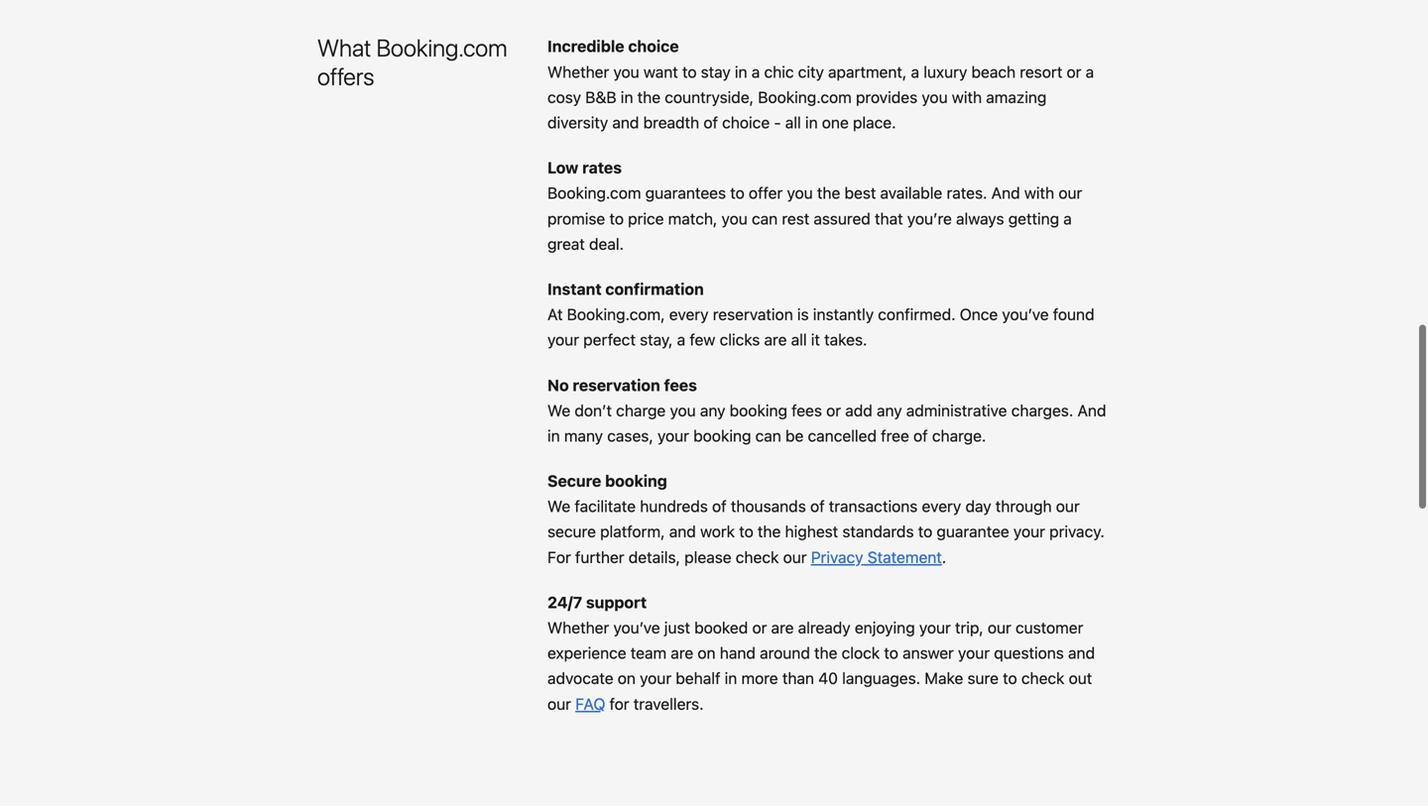 Task type: vqa. For each thing, say whether or not it's contained in the screenshot.
the phoenix
no



Task type: describe. For each thing, give the bounding box(es) containing it.
booking inside "secure booking we facilitate hundreds of thousands of transactions every day through our secure platform, and work to the highest standards to guarantee your privacy. for further details, please check our"
[[605, 472, 668, 491]]

amazing
[[987, 88, 1047, 107]]

answer
[[903, 644, 954, 663]]

you've inside instant confirmation at booking.com, every reservation is instantly confirmed. once you've found your perfect stay, a few clicks are all it takes.
[[1003, 305, 1049, 324]]

instant
[[548, 280, 602, 299]]

great
[[548, 235, 585, 253]]

place.
[[853, 113, 897, 132]]

be
[[786, 427, 804, 445]]

with inside incredible choice whether you want to stay in a chic city apartment, a luxury beach resort or a cosy b&b in the countryside, booking.com provides you with amazing diversity and breadth of choice - all in one place.
[[952, 88, 982, 107]]

sure
[[968, 669, 999, 688]]

to up statement
[[918, 523, 933, 541]]

you're
[[908, 209, 952, 228]]

1 horizontal spatial on
[[698, 644, 716, 663]]

many
[[564, 427, 603, 445]]

customer
[[1016, 619, 1084, 637]]

platform,
[[600, 523, 665, 541]]

all inside incredible choice whether you want to stay in a chic city apartment, a luxury beach resort or a cosy b&b in the countryside, booking.com provides you with amazing diversity and breadth of choice - all in one place.
[[786, 113, 801, 132]]

stay
[[701, 62, 731, 81]]

privacy.
[[1050, 523, 1105, 541]]

0 vertical spatial booking
[[730, 401, 788, 420]]

luxury
[[924, 62, 968, 81]]

further
[[575, 548, 625, 567]]

resort
[[1020, 62, 1063, 81]]

than
[[783, 669, 815, 688]]

to down the enjoying
[[884, 644, 899, 663]]

through
[[996, 497, 1052, 516]]

promise
[[548, 209, 605, 228]]

faq link
[[576, 695, 606, 714]]

low
[[548, 158, 579, 177]]

languages.
[[842, 669, 921, 688]]

and inside 24/7 support whether you've just booked or are already enjoying your trip, our customer experience team are on hand around the clock to answer your questions and advocate on your behalf in more than 40 languages. make sure to check out our
[[1069, 644, 1095, 663]]

add
[[846, 401, 873, 420]]

your inside instant confirmation at booking.com, every reservation is instantly confirmed. once you've found your perfect stay, a few clicks are all it takes.
[[548, 331, 579, 349]]

40
[[819, 669, 838, 688]]

city
[[798, 62, 824, 81]]

your down trip,
[[958, 644, 990, 663]]

cosy
[[548, 88, 581, 107]]

free
[[881, 427, 910, 445]]

experience
[[548, 644, 627, 663]]

more
[[742, 669, 778, 688]]

and inside low rates booking.com guarantees to offer you the best available rates. and with our promise to price match, you can rest assured that you're always getting a great deal.
[[992, 184, 1021, 203]]

to right work
[[739, 523, 754, 541]]

team
[[631, 644, 667, 663]]

cancelled
[[808, 427, 877, 445]]

in left one at the top of the page
[[806, 113, 818, 132]]

breadth
[[644, 113, 700, 132]]

.
[[942, 548, 947, 567]]

highest
[[785, 523, 839, 541]]

incredible choice whether you want to stay in a chic city apartment, a luxury beach resort or a cosy b&b in the countryside, booking.com provides you with amazing diversity and breadth of choice - all in one place.
[[548, 37, 1095, 132]]

your down 'team' at the left bottom
[[640, 669, 672, 688]]

b&b
[[586, 88, 617, 107]]

available
[[881, 184, 943, 203]]

found
[[1053, 305, 1095, 324]]

in right stay
[[735, 62, 748, 81]]

the inside low rates booking.com guarantees to offer you the best available rates. and with our promise to price match, you can rest assured that you're always getting a great deal.
[[817, 184, 841, 203]]

and inside "secure booking we facilitate hundreds of thousands of transactions every day through our secure platform, and work to the highest standards to guarantee your privacy. for further details, please check our"
[[669, 523, 696, 541]]

guarantee
[[937, 523, 1010, 541]]

clock
[[842, 644, 880, 663]]

a inside instant confirmation at booking.com, every reservation is instantly confirmed. once you've found your perfect stay, a few clicks are all it takes.
[[677, 331, 686, 349]]

support
[[586, 593, 647, 612]]

you left want
[[614, 62, 640, 81]]

hand
[[720, 644, 756, 663]]

and inside no reservation fees we don't charge you any booking fees or add any administrative charges. and in many cases, your booking can be cancelled free of charge.
[[1078, 401, 1107, 420]]

instant confirmation at booking.com, every reservation is instantly confirmed. once you've found your perfect stay, a few clicks are all it takes.
[[548, 280, 1095, 349]]

your inside "secure booking we facilitate hundreds of thousands of transactions every day through our secure platform, and work to the highest standards to guarantee your privacy. for further details, please check our"
[[1014, 523, 1046, 541]]

administrative
[[907, 401, 1008, 420]]

2 any from the left
[[877, 401, 902, 420]]

you right match,
[[722, 209, 748, 228]]

booking.com inside incredible choice whether you want to stay in a chic city apartment, a luxury beach resort or a cosy b&b in the countryside, booking.com provides you with amazing diversity and breadth of choice - all in one place.
[[758, 88, 852, 107]]

offers
[[317, 63, 375, 90]]

to left offer
[[730, 184, 745, 203]]

want
[[644, 62, 678, 81]]

can inside no reservation fees we don't charge you any booking fees or add any administrative charges. and in many cases, your booking can be cancelled free of charge.
[[756, 427, 782, 445]]

for
[[610, 695, 630, 714]]

secure booking we facilitate hundreds of thousands of transactions every day through our secure platform, and work to the highest standards to guarantee your privacy. for further details, please check our
[[548, 472, 1105, 567]]

clicks
[[720, 331, 760, 349]]

of up work
[[712, 497, 727, 516]]

a right resort
[[1086, 62, 1095, 81]]

1 vertical spatial booking
[[694, 427, 752, 445]]

around
[[760, 644, 810, 663]]

it
[[811, 331, 820, 349]]

privacy
[[811, 548, 864, 567]]

booking.com inside what booking.com offers
[[377, 34, 508, 62]]

price
[[628, 209, 664, 228]]

instantly
[[813, 305, 874, 324]]

a left chic
[[752, 62, 760, 81]]

our inside low rates booking.com guarantees to offer you the best available rates. and with our promise to price match, you can rest assured that you're always getting a great deal.
[[1059, 184, 1083, 203]]

our right trip,
[[988, 619, 1012, 637]]

transactions
[[829, 497, 918, 516]]

with inside low rates booking.com guarantees to offer you the best available rates. and with our promise to price match, you can rest assured that you're always getting a great deal.
[[1025, 184, 1055, 203]]

cases,
[[607, 427, 654, 445]]

can inside low rates booking.com guarantees to offer you the best available rates. and with our promise to price match, you can rest assured that you're always getting a great deal.
[[752, 209, 778, 228]]

we inside no reservation fees we don't charge you any booking fees or add any administrative charges. and in many cases, your booking can be cancelled free of charge.
[[548, 401, 571, 420]]

you down luxury
[[922, 88, 948, 107]]

is
[[798, 305, 809, 324]]

of inside incredible choice whether you want to stay in a chic city apartment, a luxury beach resort or a cosy b&b in the countryside, booking.com provides you with amazing diversity and breadth of choice - all in one place.
[[704, 113, 718, 132]]

charges.
[[1012, 401, 1074, 420]]

you inside no reservation fees we don't charge you any booking fees or add any administrative charges. and in many cases, your booking can be cancelled free of charge.
[[670, 401, 696, 420]]

diversity
[[548, 113, 608, 132]]

no reservation fees we don't charge you any booking fees or add any administrative charges. and in many cases, your booking can be cancelled free of charge.
[[548, 376, 1107, 445]]

confirmed.
[[878, 305, 956, 324]]

booked
[[695, 619, 748, 637]]

what
[[317, 34, 371, 62]]

2 vertical spatial are
[[671, 644, 694, 663]]

charge.
[[932, 427, 987, 445]]

1 vertical spatial are
[[771, 619, 794, 637]]

deal.
[[589, 235, 624, 253]]

countryside,
[[665, 88, 754, 107]]

enjoying
[[855, 619, 915, 637]]



Task type: locate. For each thing, give the bounding box(es) containing it.
whether inside 24/7 support whether you've just booked or are already enjoying your trip, our customer experience team are on hand around the clock to answer your questions and advocate on your behalf in more than 40 languages. make sure to check out our
[[548, 619, 609, 637]]

already
[[798, 619, 851, 637]]

incredible
[[548, 37, 625, 56]]

1 horizontal spatial choice
[[722, 113, 770, 132]]

standards
[[843, 523, 914, 541]]

with
[[952, 88, 982, 107], [1025, 184, 1055, 203]]

trip,
[[955, 619, 984, 637]]

0 vertical spatial are
[[765, 331, 787, 349]]

the up the assured
[[817, 184, 841, 203]]

1 vertical spatial choice
[[722, 113, 770, 132]]

with up the 'getting'
[[1025, 184, 1055, 203]]

1 horizontal spatial reservation
[[713, 305, 793, 324]]

your up answer
[[920, 619, 951, 637]]

our left faq
[[548, 695, 571, 714]]

0 vertical spatial and
[[992, 184, 1021, 203]]

0 vertical spatial can
[[752, 209, 778, 228]]

1 horizontal spatial every
[[922, 497, 962, 516]]

0 horizontal spatial check
[[736, 548, 779, 567]]

0 vertical spatial whether
[[548, 62, 609, 81]]

of up the highest
[[811, 497, 825, 516]]

and inside incredible choice whether you want to stay in a chic city apartment, a luxury beach resort or a cosy b&b in the countryside, booking.com provides you with amazing diversity and breadth of choice - all in one place.
[[613, 113, 639, 132]]

1 horizontal spatial or
[[827, 401, 841, 420]]

thousands
[[731, 497, 806, 516]]

can down offer
[[752, 209, 778, 228]]

confirmation
[[606, 280, 704, 299]]

whether
[[548, 62, 609, 81], [548, 619, 609, 637]]

or inside 24/7 support whether you've just booked or are already enjoying your trip, our customer experience team are on hand around the clock to answer your questions and advocate on your behalf in more than 40 languages. make sure to check out our
[[753, 619, 767, 637]]

questions
[[994, 644, 1064, 663]]

perfect
[[584, 331, 636, 349]]

0 vertical spatial or
[[1067, 62, 1082, 81]]

0 horizontal spatial you've
[[614, 619, 660, 637]]

2 we from the top
[[548, 497, 571, 516]]

fees up be
[[792, 401, 822, 420]]

1 any from the left
[[700, 401, 726, 420]]

your inside no reservation fees we don't charge you any booking fees or add any administrative charges. and in many cases, your booking can be cancelled free of charge.
[[658, 427, 690, 445]]

1 whether from the top
[[548, 62, 609, 81]]

booking.com down the rates
[[548, 184, 641, 203]]

1 vertical spatial all
[[791, 331, 807, 349]]

1 vertical spatial on
[[618, 669, 636, 688]]

booking
[[730, 401, 788, 420], [694, 427, 752, 445], [605, 472, 668, 491]]

booking left be
[[694, 427, 752, 445]]

1 vertical spatial and
[[669, 523, 696, 541]]

1 horizontal spatial and
[[1078, 401, 1107, 420]]

0 horizontal spatial any
[[700, 401, 726, 420]]

choice
[[628, 37, 679, 56], [722, 113, 770, 132]]

choice up want
[[628, 37, 679, 56]]

day
[[966, 497, 992, 516]]

rest
[[782, 209, 810, 228]]

and
[[613, 113, 639, 132], [669, 523, 696, 541], [1069, 644, 1095, 663]]

0 vertical spatial booking.com
[[377, 34, 508, 62]]

check inside 24/7 support whether you've just booked or are already enjoying your trip, our customer experience team are on hand around the clock to answer your questions and advocate on your behalf in more than 40 languages. make sure to check out our
[[1022, 669, 1065, 688]]

reservation
[[713, 305, 793, 324], [573, 376, 661, 395]]

in inside no reservation fees we don't charge you any booking fees or add any administrative charges. and in many cases, your booking can be cancelled free of charge.
[[548, 427, 560, 445]]

the inside incredible choice whether you want to stay in a chic city apartment, a luxury beach resort or a cosy b&b in the countryside, booking.com provides you with amazing diversity and breadth of choice - all in one place.
[[638, 88, 661, 107]]

your down "charge"
[[658, 427, 690, 445]]

any down the few
[[700, 401, 726, 420]]

0 vertical spatial and
[[613, 113, 639, 132]]

are up the around
[[771, 619, 794, 637]]

0 horizontal spatial with
[[952, 88, 982, 107]]

0 horizontal spatial choice
[[628, 37, 679, 56]]

in left many
[[548, 427, 560, 445]]

always
[[956, 209, 1005, 228]]

whether up experience
[[548, 619, 609, 637]]

and down b&b
[[613, 113, 639, 132]]

2 horizontal spatial booking.com
[[758, 88, 852, 107]]

1 vertical spatial every
[[922, 497, 962, 516]]

low rates booking.com guarantees to offer you the best available rates. and with our promise to price match, you can rest assured that you're always getting a great deal.
[[548, 158, 1083, 253]]

2 vertical spatial booking.com
[[548, 184, 641, 203]]

-
[[774, 113, 781, 132]]

0 horizontal spatial and
[[992, 184, 1021, 203]]

are inside instant confirmation at booking.com, every reservation is instantly confirmed. once you've found your perfect stay, a few clicks are all it takes.
[[765, 331, 787, 349]]

getting
[[1009, 209, 1060, 228]]

0 horizontal spatial or
[[753, 619, 767, 637]]

don't
[[575, 401, 612, 420]]

just
[[665, 619, 691, 637]]

on up for
[[618, 669, 636, 688]]

your down at
[[548, 331, 579, 349]]

1 vertical spatial booking.com
[[758, 88, 852, 107]]

rates
[[583, 158, 622, 177]]

0 horizontal spatial fees
[[664, 376, 697, 395]]

statement
[[868, 548, 942, 567]]

0 horizontal spatial every
[[669, 305, 709, 324]]

of right free
[[914, 427, 928, 445]]

0 horizontal spatial reservation
[[573, 376, 661, 395]]

match,
[[668, 209, 718, 228]]

1 horizontal spatial you've
[[1003, 305, 1049, 324]]

in
[[735, 62, 748, 81], [621, 88, 633, 107], [806, 113, 818, 132], [548, 427, 560, 445], [725, 669, 738, 688]]

all left it
[[791, 331, 807, 349]]

2 vertical spatial and
[[1069, 644, 1095, 663]]

2 vertical spatial or
[[753, 619, 767, 637]]

rates.
[[947, 184, 988, 203]]

chic
[[764, 62, 794, 81]]

0 vertical spatial you've
[[1003, 305, 1049, 324]]

0 vertical spatial every
[[669, 305, 709, 324]]

details,
[[629, 548, 681, 567]]

on up behalf
[[698, 644, 716, 663]]

1 horizontal spatial with
[[1025, 184, 1055, 203]]

2 horizontal spatial and
[[1069, 644, 1095, 663]]

make
[[925, 669, 964, 688]]

1 vertical spatial and
[[1078, 401, 1107, 420]]

with down luxury
[[952, 88, 982, 107]]

1 vertical spatial we
[[548, 497, 571, 516]]

24/7 support whether you've just booked or are already enjoying your trip, our customer experience team are on hand around the clock to answer your questions and advocate on your behalf in more than 40 languages. make sure to check out our
[[548, 593, 1095, 714]]

you've right once
[[1003, 305, 1049, 324]]

facilitate
[[575, 497, 636, 516]]

in down hand
[[725, 669, 738, 688]]

of down countryside,
[[704, 113, 718, 132]]

1 vertical spatial fees
[[792, 401, 822, 420]]

the down thousands
[[758, 523, 781, 541]]

booking.com inside low rates booking.com guarantees to offer you the best available rates. and with our promise to price match, you can rest assured that you're always getting a great deal.
[[548, 184, 641, 203]]

0 vertical spatial on
[[698, 644, 716, 663]]

and up "always"
[[992, 184, 1021, 203]]

booking up be
[[730, 401, 788, 420]]

we inside "secure booking we facilitate hundreds of thousands of transactions every day through our secure platform, and work to the highest standards to guarantee your privacy. for further details, please check our"
[[548, 497, 571, 516]]

your down through
[[1014, 523, 1046, 541]]

reservation inside instant confirmation at booking.com, every reservation is instantly confirmed. once you've found your perfect stay, a few clicks are all it takes.
[[713, 305, 793, 324]]

you've
[[1003, 305, 1049, 324], [614, 619, 660, 637]]

at
[[548, 305, 563, 324]]

few
[[690, 331, 716, 349]]

can left be
[[756, 427, 782, 445]]

1 horizontal spatial any
[[877, 401, 902, 420]]

our up privacy.
[[1056, 497, 1080, 516]]

to left stay
[[683, 62, 697, 81]]

once
[[960, 305, 998, 324]]

1 vertical spatial with
[[1025, 184, 1055, 203]]

1 vertical spatial check
[[1022, 669, 1065, 688]]

0 horizontal spatial and
[[613, 113, 639, 132]]

the inside 24/7 support whether you've just booked or are already enjoying your trip, our customer experience team are on hand around the clock to answer your questions and advocate on your behalf in more than 40 languages. make sure to check out our
[[815, 644, 838, 663]]

you right "charge"
[[670, 401, 696, 420]]

travellers.
[[634, 695, 704, 714]]

secure
[[548, 472, 602, 491]]

check inside "secure booking we facilitate hundreds of thousands of transactions every day through our secure platform, and work to the highest standards to guarantee your privacy. for further details, please check our"
[[736, 548, 779, 567]]

a inside low rates booking.com guarantees to offer you the best available rates. and with our promise to price match, you can rest assured that you're always getting a great deal.
[[1064, 209, 1072, 228]]

advocate
[[548, 669, 614, 688]]

reservation inside no reservation fees we don't charge you any booking fees or add any administrative charges. and in many cases, your booking can be cancelled free of charge.
[[573, 376, 661, 395]]

you've inside 24/7 support whether you've just booked or are already enjoying your trip, our customer experience team are on hand around the clock to answer your questions and advocate on your behalf in more than 40 languages. make sure to check out our
[[614, 619, 660, 637]]

privacy statement link
[[811, 548, 942, 567]]

a left the few
[[677, 331, 686, 349]]

to up deal.
[[610, 209, 624, 228]]

and down hundreds
[[669, 523, 696, 541]]

2 horizontal spatial or
[[1067, 62, 1082, 81]]

are down just
[[671, 644, 694, 663]]

1 vertical spatial whether
[[548, 619, 609, 637]]

1 vertical spatial or
[[827, 401, 841, 420]]

or inside incredible choice whether you want to stay in a chic city apartment, a luxury beach resort or a cosy b&b in the countryside, booking.com provides you with amazing diversity and breadth of choice - all in one place.
[[1067, 62, 1082, 81]]

no
[[548, 376, 569, 395]]

and
[[992, 184, 1021, 203], [1078, 401, 1107, 420]]

every inside "secure booking we facilitate hundreds of thousands of transactions every day through our secure platform, and work to the highest standards to guarantee your privacy. for further details, please check our"
[[922, 497, 962, 516]]

0 horizontal spatial on
[[618, 669, 636, 688]]

the down already
[[815, 644, 838, 663]]

to inside incredible choice whether you want to stay in a chic city apartment, a luxury beach resort or a cosy b&b in the countryside, booking.com provides you with amazing diversity and breadth of choice - all in one place.
[[683, 62, 697, 81]]

are
[[765, 331, 787, 349], [771, 619, 794, 637], [671, 644, 694, 663]]

or left add
[[827, 401, 841, 420]]

to right "sure"
[[1003, 669, 1018, 688]]

and up 'out'
[[1069, 644, 1095, 663]]

2 vertical spatial booking
[[605, 472, 668, 491]]

our down the highest
[[783, 548, 807, 567]]

in inside 24/7 support whether you've just booked or are already enjoying your trip, our customer experience team are on hand around the clock to answer your questions and advocate on your behalf in more than 40 languages. make sure to check out our
[[725, 669, 738, 688]]

secure
[[548, 523, 596, 541]]

booking.com right what
[[377, 34, 508, 62]]

reservation up "clicks"
[[713, 305, 793, 324]]

or right resort
[[1067, 62, 1082, 81]]

0 vertical spatial reservation
[[713, 305, 793, 324]]

1 horizontal spatial check
[[1022, 669, 1065, 688]]

are right "clicks"
[[765, 331, 787, 349]]

all inside instant confirmation at booking.com, every reservation is instantly confirmed. once you've found your perfect stay, a few clicks are all it takes.
[[791, 331, 807, 349]]

charge
[[616, 401, 666, 420]]

whether for 24/7
[[548, 619, 609, 637]]

choice left -
[[722, 113, 770, 132]]

the down want
[[638, 88, 661, 107]]

a right the 'getting'
[[1064, 209, 1072, 228]]

every up the few
[[669, 305, 709, 324]]

1 we from the top
[[548, 401, 571, 420]]

offer
[[749, 184, 783, 203]]

and right charges.
[[1078, 401, 1107, 420]]

one
[[822, 113, 849, 132]]

1 horizontal spatial fees
[[792, 401, 822, 420]]

check down questions
[[1022, 669, 1065, 688]]

fees up "charge"
[[664, 376, 697, 395]]

we
[[548, 401, 571, 420], [548, 497, 571, 516]]

whether for incredible
[[548, 62, 609, 81]]

of inside no reservation fees we don't charge you any booking fees or add any administrative charges. and in many cases, your booking can be cancelled free of charge.
[[914, 427, 928, 445]]

for
[[548, 548, 571, 567]]

our
[[1059, 184, 1083, 203], [1056, 497, 1080, 516], [783, 548, 807, 567], [988, 619, 1012, 637], [548, 695, 571, 714]]

1 vertical spatial you've
[[614, 619, 660, 637]]

on
[[698, 644, 716, 663], [618, 669, 636, 688]]

or
[[1067, 62, 1082, 81], [827, 401, 841, 420], [753, 619, 767, 637]]

best
[[845, 184, 876, 203]]

0 horizontal spatial booking.com
[[377, 34, 508, 62]]

1 vertical spatial reservation
[[573, 376, 661, 395]]

booking.com down city
[[758, 88, 852, 107]]

whether inside incredible choice whether you want to stay in a chic city apartment, a luxury beach resort or a cosy b&b in the countryside, booking.com provides you with amazing diversity and breadth of choice - all in one place.
[[548, 62, 609, 81]]

every left day in the right bottom of the page
[[922, 497, 962, 516]]

apartment,
[[828, 62, 907, 81]]

our up the 'getting'
[[1059, 184, 1083, 203]]

reservation up don't
[[573, 376, 661, 395]]

behalf
[[676, 669, 721, 688]]

the
[[638, 88, 661, 107], [817, 184, 841, 203], [758, 523, 781, 541], [815, 644, 838, 663]]

out
[[1069, 669, 1093, 688]]

0 vertical spatial with
[[952, 88, 982, 107]]

whether down incredible
[[548, 62, 609, 81]]

all right -
[[786, 113, 801, 132]]

we up the secure in the left of the page
[[548, 497, 571, 516]]

check
[[736, 548, 779, 567], [1022, 669, 1065, 688]]

1 horizontal spatial and
[[669, 523, 696, 541]]

or up hand
[[753, 619, 767, 637]]

faq for travellers.
[[576, 695, 704, 714]]

0 vertical spatial fees
[[664, 376, 697, 395]]

in right b&b
[[621, 88, 633, 107]]

you've up 'team' at the left bottom
[[614, 619, 660, 637]]

0 vertical spatial we
[[548, 401, 571, 420]]

any up free
[[877, 401, 902, 420]]

you up rest at top right
[[787, 184, 813, 203]]

1 vertical spatial can
[[756, 427, 782, 445]]

24/7
[[548, 593, 582, 612]]

your
[[548, 331, 579, 349], [658, 427, 690, 445], [1014, 523, 1046, 541], [920, 619, 951, 637], [958, 644, 990, 663], [640, 669, 672, 688]]

0 vertical spatial choice
[[628, 37, 679, 56]]

0 vertical spatial check
[[736, 548, 779, 567]]

faq
[[576, 695, 606, 714]]

0 vertical spatial all
[[786, 113, 801, 132]]

privacy statement .
[[811, 548, 947, 567]]

every inside instant confirmation at booking.com, every reservation is instantly confirmed. once you've found your perfect stay, a few clicks are all it takes.
[[669, 305, 709, 324]]

a left luxury
[[911, 62, 920, 81]]

a
[[752, 62, 760, 81], [911, 62, 920, 81], [1086, 62, 1095, 81], [1064, 209, 1072, 228], [677, 331, 686, 349]]

booking up facilitate
[[605, 472, 668, 491]]

check right the please
[[736, 548, 779, 567]]

or inside no reservation fees we don't charge you any booking fees or add any administrative charges. and in many cases, your booking can be cancelled free of charge.
[[827, 401, 841, 420]]

2 whether from the top
[[548, 619, 609, 637]]

can
[[752, 209, 778, 228], [756, 427, 782, 445]]

stay,
[[640, 331, 673, 349]]

the inside "secure booking we facilitate hundreds of thousands of transactions every day through our secure platform, and work to the highest standards to guarantee your privacy. for further details, please check our"
[[758, 523, 781, 541]]

1 horizontal spatial booking.com
[[548, 184, 641, 203]]

we down 'no'
[[548, 401, 571, 420]]

work
[[700, 523, 735, 541]]



